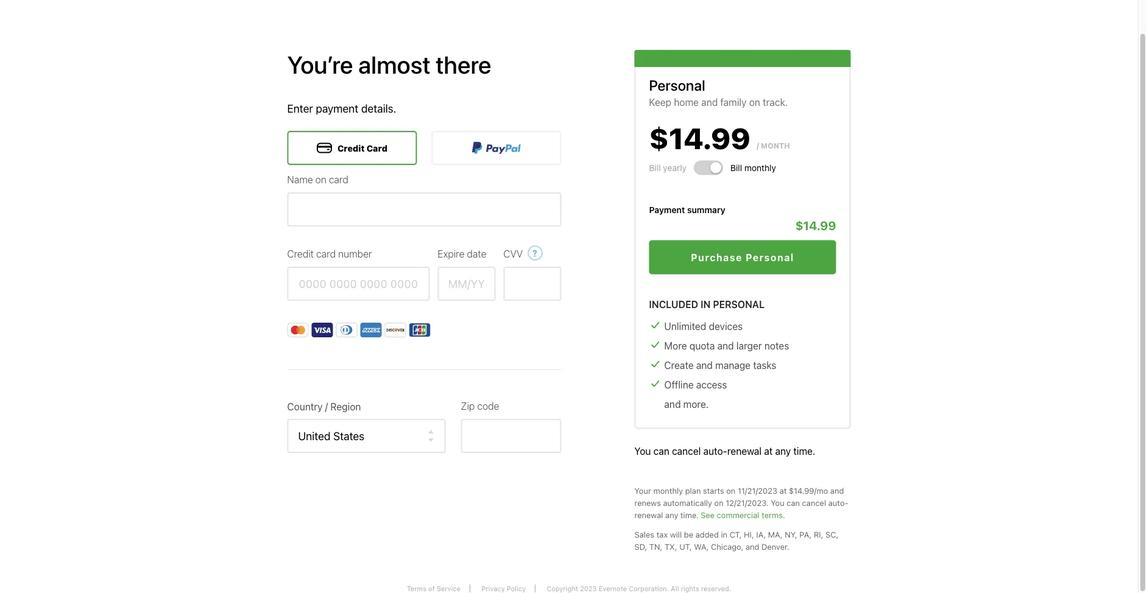 Task type: vqa. For each thing, say whether or not it's contained in the screenshot.
right in
yes



Task type: describe. For each thing, give the bounding box(es) containing it.
credit for credit card number
[[287, 248, 314, 260]]

see
[[701, 511, 715, 520]]

evernote
[[599, 585, 627, 593]]

name
[[287, 174, 313, 185]]

reserved.
[[701, 585, 731, 593]]

tn,
[[649, 543, 663, 552]]

summary
[[687, 205, 725, 215]]

yearly
[[663, 163, 687, 173]]

be
[[684, 530, 693, 540]]

code
[[477, 401, 499, 412]]

master card image
[[287, 323, 309, 338]]

Name on card text field
[[287, 193, 561, 227]]

automatically
[[663, 499, 712, 508]]

see commercial terms. link
[[701, 509, 785, 522]]

japan credit bureau image
[[409, 323, 430, 338]]

sd,
[[635, 543, 647, 552]]

personal inside personal keep home and family on track.
[[649, 77, 705, 94]]

pa,
[[800, 530, 812, 540]]

and more.
[[664, 399, 709, 410]]

you inside your monthly plan starts on 11/21/2023 at $14.99/mo and renews automatically on 12/21/2023. you can cancel auto- renewal any time.
[[771, 499, 785, 508]]

sc,
[[826, 530, 839, 540]]

expire date
[[438, 248, 487, 260]]

0 vertical spatial you
[[635, 446, 651, 457]]

0 horizontal spatial cancel
[[672, 446, 701, 457]]

$14.99 / month
[[649, 121, 790, 155]]

larger
[[737, 340, 762, 352]]

0 horizontal spatial can
[[654, 446, 670, 457]]

$14.99 inside the payment summary $14.99
[[796, 218, 836, 233]]

keep
[[649, 97, 672, 108]]

expire
[[438, 248, 465, 260]]

date
[[467, 248, 487, 260]]

bill monthly
[[731, 163, 776, 173]]

privacy policy
[[482, 585, 526, 593]]

Zip code text field
[[461, 420, 561, 454]]

credit for credit card
[[338, 143, 365, 153]]

almost
[[358, 51, 431, 79]]

ct,
[[730, 530, 742, 540]]

quota
[[690, 340, 715, 352]]

more.
[[683, 399, 709, 410]]

12/21/2023.
[[726, 499, 769, 508]]

1 horizontal spatial any
[[775, 446, 791, 457]]

0 vertical spatial card
[[329, 174, 348, 185]]

0 horizontal spatial in
[[701, 299, 711, 310]]

wa,
[[694, 543, 709, 552]]

bill for bill yearly
[[649, 163, 661, 173]]

zip code
[[461, 401, 499, 412]]

and inside sales tax will be added in ct, hi, ia, ma, ny, pa, ri, sc, sd, tn, tx, ut, wa, chicago, and denver.
[[746, 543, 759, 552]]

personal inside button
[[746, 252, 794, 264]]

number
[[338, 248, 372, 260]]

terms of service link
[[398, 585, 470, 593]]

more quota and larger notes
[[664, 340, 789, 352]]

enter
[[287, 102, 313, 115]]

added
[[696, 530, 719, 540]]

visa image
[[312, 323, 333, 338]]

unlimited
[[664, 321, 706, 332]]

name on card
[[287, 174, 348, 185]]

country / region
[[287, 401, 361, 413]]

monthly for bill
[[745, 163, 776, 173]]

at inside your monthly plan starts on 11/21/2023 at $14.99/mo and renews automatically on 12/21/2023. you can cancel auto- renewal any time.
[[780, 487, 787, 496]]

starts
[[703, 487, 724, 496]]

zip
[[461, 401, 475, 412]]

card
[[367, 143, 388, 153]]

your monthly plan starts on 11/21/2023 at $14.99/mo and renews automatically on 12/21/2023. you can cancel auto- renewal any time.
[[635, 487, 849, 520]]

2023
[[580, 585, 597, 593]]

discover image
[[385, 323, 406, 338]]

notes
[[765, 340, 789, 352]]

sales
[[635, 530, 654, 540]]

credit card
[[338, 143, 388, 153]]

diner's club image
[[336, 323, 357, 338]]

sales tax will be added in ct, hi, ia, ma, ny, pa, ri, sc, sd, tn, tx, ut, wa, chicago, and denver.
[[635, 530, 839, 552]]

personal keep home and family on track.
[[649, 77, 788, 108]]

payment
[[649, 205, 685, 215]]

hi,
[[744, 530, 754, 540]]

home
[[674, 97, 699, 108]]

and inside personal keep home and family on track.
[[701, 97, 718, 108]]

terms
[[407, 585, 427, 593]]

renews
[[635, 499, 661, 508]]

offline access
[[664, 379, 727, 391]]

CVV text field
[[504, 267, 561, 301]]

commercial
[[717, 511, 760, 520]]

0 horizontal spatial auto-
[[704, 446, 727, 457]]

payment summary $14.99
[[649, 205, 836, 233]]

0 vertical spatial renewal
[[727, 446, 762, 457]]

and inside your monthly plan starts on 11/21/2023 at $14.99/mo and renews automatically on 12/21/2023. you can cancel auto- renewal any time.
[[830, 487, 844, 496]]

question mark image
[[528, 243, 543, 264]]

privacy
[[482, 585, 505, 593]]

and down the devices on the right of page
[[718, 340, 734, 352]]

purchase personal button
[[649, 241, 836, 275]]

paypal image
[[472, 142, 521, 154]]



Task type: locate. For each thing, give the bounding box(es) containing it.
0 vertical spatial time.
[[794, 446, 816, 457]]

Expire date text field
[[438, 267, 496, 301]]

there
[[436, 51, 491, 79]]

auto- inside your monthly plan starts on 11/21/2023 at $14.99/mo and renews automatically on 12/21/2023. you can cancel auto- renewal any time.
[[829, 499, 849, 508]]

1 horizontal spatial $14.99
[[796, 218, 836, 233]]

0 vertical spatial personal
[[649, 77, 705, 94]]

all
[[671, 585, 679, 593]]

your
[[635, 487, 651, 496]]

time. inside your monthly plan starts on 11/21/2023 at $14.99/mo and renews automatically on 12/21/2023. you can cancel auto- renewal any time.
[[681, 511, 699, 520]]

1 vertical spatial personal
[[746, 252, 794, 264]]

corporation.
[[629, 585, 669, 593]]

you up 'terms.'
[[771, 499, 785, 508]]

auto- up sc,
[[829, 499, 849, 508]]

cancel
[[672, 446, 701, 457], [802, 499, 826, 508]]

1 vertical spatial at
[[780, 487, 787, 496]]

1 horizontal spatial credit
[[338, 143, 365, 153]]

time. up $14.99/mo
[[794, 446, 816, 457]]

0 vertical spatial any
[[775, 446, 791, 457]]

you up the your at the bottom right
[[635, 446, 651, 457]]

monthly down month
[[745, 163, 776, 173]]

ia,
[[756, 530, 766, 540]]

/ for country
[[325, 401, 328, 413]]

$14.99
[[649, 121, 751, 155], [796, 218, 836, 233]]

credit card number
[[287, 248, 372, 260]]

see commercial terms.
[[701, 511, 785, 520]]

personal up the devices on the right of page
[[713, 299, 765, 310]]

0 horizontal spatial bill
[[649, 163, 661, 173]]

rights
[[681, 585, 699, 593]]

purchase
[[691, 252, 743, 264]]

tx,
[[665, 543, 677, 552]]

and
[[701, 97, 718, 108], [718, 340, 734, 352], [696, 360, 713, 371], [664, 399, 681, 410], [830, 487, 844, 496], [746, 543, 759, 552]]

family
[[720, 97, 747, 108]]

time.
[[794, 446, 816, 457], [681, 511, 699, 520]]

0 vertical spatial auto-
[[704, 446, 727, 457]]

at
[[764, 446, 773, 457], [780, 487, 787, 496]]

chicago,
[[711, 543, 744, 552]]

cancel down $14.99/mo
[[802, 499, 826, 508]]

auto- up starts on the bottom of the page
[[704, 446, 727, 457]]

0 vertical spatial /
[[757, 142, 759, 150]]

and down offline
[[664, 399, 681, 410]]

can down the and more.
[[654, 446, 670, 457]]

you're
[[287, 51, 353, 79]]

can inside your monthly plan starts on 11/21/2023 at $14.99/mo and renews automatically on 12/21/2023. you can cancel auto- renewal any time.
[[787, 499, 800, 508]]

any up will
[[665, 511, 678, 520]]

1 horizontal spatial bill
[[731, 163, 742, 173]]

personal up home
[[649, 77, 705, 94]]

card down creditcard image
[[329, 174, 348, 185]]

at left $14.99/mo
[[780, 487, 787, 496]]

0 horizontal spatial $14.99
[[649, 121, 751, 155]]

access
[[696, 379, 727, 391]]

any
[[775, 446, 791, 457], [665, 511, 678, 520]]

ri,
[[814, 530, 823, 540]]

monthly inside your monthly plan starts on 11/21/2023 at $14.99/mo and renews automatically on 12/21/2023. you can cancel auto- renewal any time.
[[653, 487, 683, 496]]

on left track.
[[749, 97, 760, 108]]

bill left yearly
[[649, 163, 661, 173]]

1 horizontal spatial cancel
[[802, 499, 826, 508]]

1 vertical spatial $14.99
[[796, 218, 836, 233]]

personal
[[649, 77, 705, 94], [746, 252, 794, 264], [713, 299, 765, 310]]

more
[[664, 340, 687, 352]]

in inside sales tax will be added in ct, hi, ia, ma, ny, pa, ri, sc, sd, tn, tx, ut, wa, chicago, and denver.
[[721, 530, 728, 540]]

and down hi,
[[746, 543, 759, 552]]

devices
[[709, 321, 743, 332]]

/ inside $14.99 / month
[[757, 142, 759, 150]]

create
[[664, 360, 694, 371]]

bill yearly
[[649, 163, 687, 173]]

2 vertical spatial personal
[[713, 299, 765, 310]]

1 horizontal spatial in
[[721, 530, 728, 540]]

0 vertical spatial can
[[654, 446, 670, 457]]

included in personal
[[649, 299, 765, 310]]

purchase personal
[[691, 252, 794, 264]]

1 vertical spatial monthly
[[653, 487, 683, 496]]

2 bill from the left
[[731, 163, 742, 173]]

policy
[[507, 585, 526, 593]]

1 horizontal spatial renewal
[[727, 446, 762, 457]]

you
[[635, 446, 651, 457], [771, 499, 785, 508]]

any inside your monthly plan starts on 11/21/2023 at $14.99/mo and renews automatically on 12/21/2023. you can cancel auto- renewal any time.
[[665, 511, 678, 520]]

service
[[437, 585, 461, 593]]

1 horizontal spatial auto-
[[829, 499, 849, 508]]

on right name
[[315, 174, 326, 185]]

1 horizontal spatial /
[[757, 142, 759, 150]]

1 vertical spatial in
[[721, 530, 728, 540]]

details.
[[361, 102, 396, 115]]

copyright 2023 evernote corporation. all rights reserved.
[[547, 585, 731, 593]]

/ left region
[[325, 401, 328, 413]]

of
[[428, 585, 435, 593]]

time. down automatically
[[681, 511, 699, 520]]

1 vertical spatial any
[[665, 511, 678, 520]]

0 vertical spatial in
[[701, 299, 711, 310]]

1 horizontal spatial at
[[780, 487, 787, 496]]

denver.
[[762, 543, 790, 552]]

11/21/2023
[[738, 487, 778, 496]]

bill down $14.99 / month
[[731, 163, 742, 173]]

can down $14.99/mo
[[787, 499, 800, 508]]

credit left card
[[338, 143, 365, 153]]

1 vertical spatial credit
[[287, 248, 314, 260]]

privacy policy link
[[472, 585, 536, 593]]

monthly
[[745, 163, 776, 173], [653, 487, 683, 496]]

0 vertical spatial $14.99
[[649, 121, 751, 155]]

enter payment details.
[[287, 102, 396, 115]]

cvv
[[504, 248, 523, 260]]

ny,
[[785, 530, 797, 540]]

1 horizontal spatial time.
[[794, 446, 816, 457]]

plan
[[685, 487, 701, 496]]

1 vertical spatial renewal
[[635, 511, 663, 520]]

1 horizontal spatial you
[[771, 499, 785, 508]]

unlimited devices
[[664, 321, 743, 332]]

/ left month
[[757, 142, 759, 150]]

0 horizontal spatial renewal
[[635, 511, 663, 520]]

region
[[331, 401, 361, 413]]

at up the 11/21/2023 in the right of the page
[[764, 446, 773, 457]]

1 vertical spatial can
[[787, 499, 800, 508]]

ma,
[[768, 530, 783, 540]]

included
[[649, 299, 698, 310]]

0 horizontal spatial /
[[325, 401, 328, 413]]

0 vertical spatial at
[[764, 446, 773, 457]]

payment
[[316, 102, 358, 115]]

1 vertical spatial card
[[316, 248, 336, 260]]

will
[[670, 530, 682, 540]]

/ for $14.99
[[757, 142, 759, 150]]

in left ct,
[[721, 530, 728, 540]]

creditcard image
[[317, 143, 332, 154]]

on down starts on the bottom of the page
[[714, 499, 724, 508]]

renewal up the 11/21/2023 in the right of the page
[[727, 446, 762, 457]]

0 horizontal spatial monthly
[[653, 487, 683, 496]]

any up $14.99/mo
[[775, 446, 791, 457]]

credit left the number
[[287, 248, 314, 260]]

you can cancel auto-renewal at any time.
[[635, 446, 816, 457]]

tax
[[657, 530, 668, 540]]

1 horizontal spatial can
[[787, 499, 800, 508]]

you're almost there
[[287, 51, 491, 79]]

1 vertical spatial time.
[[681, 511, 699, 520]]

cancel inside your monthly plan starts on 11/21/2023 at $14.99/mo and renews automatically on 12/21/2023. you can cancel auto- renewal any time.
[[802, 499, 826, 508]]

card
[[329, 174, 348, 185], [316, 248, 336, 260]]

country
[[287, 401, 323, 413]]

cancel up plan
[[672, 446, 701, 457]]

track.
[[763, 97, 788, 108]]

monthly up automatically
[[653, 487, 683, 496]]

tasks
[[753, 360, 777, 371]]

manage
[[715, 360, 751, 371]]

auto-
[[704, 446, 727, 457], [829, 499, 849, 508]]

0 vertical spatial cancel
[[672, 446, 701, 457]]

0 horizontal spatial time.
[[681, 511, 699, 520]]

0 vertical spatial credit
[[338, 143, 365, 153]]

terms of service
[[407, 585, 461, 593]]

1 vertical spatial /
[[325, 401, 328, 413]]

terms.
[[762, 511, 785, 520]]

0 horizontal spatial you
[[635, 446, 651, 457]]

ut,
[[680, 543, 692, 552]]

0 horizontal spatial credit
[[287, 248, 314, 260]]

on inside personal keep home and family on track.
[[749, 97, 760, 108]]

month
[[761, 142, 790, 150]]

and down quota
[[696, 360, 713, 371]]

1 vertical spatial cancel
[[802, 499, 826, 508]]

renewal inside your monthly plan starts on 11/21/2023 at $14.99/mo and renews automatically on 12/21/2023. you can cancel auto- renewal any time.
[[635, 511, 663, 520]]

$14.99/mo
[[789, 487, 828, 496]]

card left the number
[[316, 248, 336, 260]]

0 horizontal spatial any
[[665, 511, 678, 520]]

personal down the payment summary $14.99
[[746, 252, 794, 264]]

1 vertical spatial you
[[771, 499, 785, 508]]

renewal down 'renews'
[[635, 511, 663, 520]]

Credit card number text field
[[287, 267, 430, 301]]

and right home
[[701, 97, 718, 108]]

1 horizontal spatial monthly
[[745, 163, 776, 173]]

monthly for your
[[653, 487, 683, 496]]

0 vertical spatial monthly
[[745, 163, 776, 173]]

copyright
[[547, 585, 578, 593]]

on right starts on the bottom of the page
[[726, 487, 736, 496]]

american express image
[[360, 323, 382, 338]]

and right $14.99/mo
[[830, 487, 844, 496]]

bill for bill monthly
[[731, 163, 742, 173]]

create and manage tasks
[[664, 360, 777, 371]]

1 bill from the left
[[649, 163, 661, 173]]

1 vertical spatial auto-
[[829, 499, 849, 508]]

in up unlimited devices
[[701, 299, 711, 310]]

0 horizontal spatial at
[[764, 446, 773, 457]]



